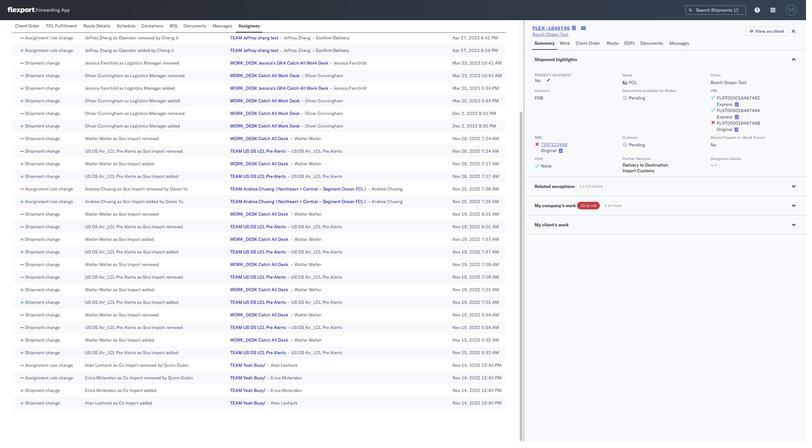 Task type: locate. For each thing, give the bounding box(es) containing it.
bosch
[[533, 32, 545, 37], [711, 80, 724, 85]]

assignment rule change for jeffrey zhang as operator removed by cheng ji
[[25, 35, 73, 41]]

fcl for fcl fulfillment
[[46, 23, 54, 29]]

bosch down flex-
[[533, 32, 545, 37]]

yeah for erica mclendon as cs import removed by quinn dubin
[[243, 375, 253, 381]]

1 25, from the top
[[462, 186, 469, 192]]

1 vertical spatial documents button
[[638, 37, 667, 50]]

1 apr from the top
[[453, 35, 460, 41]]

documents down mode
[[623, 88, 643, 93]]

2 mar 23, 2023 10:41 am from the top
[[453, 73, 502, 78]]

3 rule from the top
[[50, 186, 57, 192]]

2 25, from the top
[[462, 199, 469, 204]]

operator down jeffrey zhang as operator removed by cheng ji
[[119, 48, 136, 53]]

weller
[[99, 136, 112, 141], [309, 136, 322, 141], [99, 161, 112, 167], [309, 161, 322, 167], [99, 211, 112, 217], [309, 211, 322, 217], [99, 237, 112, 242], [309, 237, 322, 242], [99, 262, 112, 268], [309, 262, 322, 268], [99, 287, 112, 293], [309, 287, 322, 293], [99, 312, 112, 318], [309, 312, 322, 318], [99, 337, 112, 343], [309, 337, 322, 343]]

nov 28, 2022 7:24 am for team us ds lcl pre alerts - us ds air_lcl pre alerts
[[453, 148, 499, 154]]

7:57
[[482, 237, 491, 242], [482, 249, 491, 255]]

27, for apr 27, 2023 8:24 pm
[[461, 48, 468, 53]]

zhang for jeffrey zhang as operator added by cheng ji
[[258, 48, 270, 53]]

cs up "alan leshock as cs import added"
[[123, 388, 128, 394]]

test inside "client bosch ocean test incoterm fob"
[[739, 80, 747, 85]]

test up flxt00001846748c at right top
[[739, 80, 747, 85]]

messages left assignees on the top left of page
[[213, 23, 233, 29]]

0 vertical spatial 7:17
[[482, 161, 491, 167]]

client order down flexport. image
[[15, 23, 40, 29]]

documents for right documents button
[[641, 40, 664, 46]]

19 shipment change from the top
[[25, 312, 60, 318]]

oliver cunningham as logistics manager added for dec 2, 2022 8:20 pm
[[85, 123, 180, 129]]

ocean
[[546, 32, 559, 37], [725, 80, 738, 85], [342, 186, 355, 192], [342, 199, 355, 204]]

fcl left fulfillment
[[46, 23, 54, 29]]

team us ds lcl pre alerts - us ds air_lcl pre alerts for nov 19, 2022 7:01 am
[[230, 300, 342, 305]]

catch for nov 28, 2022 7:24 am
[[259, 136, 271, 141]]

nov 19, 2022 7:01 am for work_desk catch all desk - walter weller
[[453, 287, 499, 293]]

savant right bol "button"
[[182, 22, 196, 28]]

cs
[[119, 363, 124, 368], [123, 375, 128, 381], [123, 388, 128, 394], [119, 400, 124, 406]]

2 pending from the top
[[629, 142, 646, 148]]

documents button right bol
[[181, 20, 210, 32]]

ji
[[176, 35, 179, 41], [171, 48, 174, 53]]

alerts
[[124, 148, 136, 154], [274, 148, 286, 154], [330, 148, 342, 154], [124, 174, 136, 179], [274, 174, 286, 179], [330, 174, 342, 179], [124, 224, 136, 230], [274, 224, 286, 230], [330, 224, 342, 230], [124, 249, 136, 255], [274, 249, 286, 255], [330, 249, 342, 255], [124, 274, 136, 280], [274, 274, 286, 280], [330, 274, 342, 280], [124, 300, 136, 305], [274, 300, 286, 305], [330, 300, 342, 305], [124, 325, 136, 331], [274, 325, 286, 331], [330, 325, 342, 331], [124, 350, 136, 356], [274, 350, 286, 356], [330, 350, 342, 356]]

1 vertical spatial 20,
[[462, 98, 469, 104]]

apr up apr 27, 2023 8:24 pm
[[453, 35, 460, 41]]

nov 15, 2022 5:32 am for work_desk catch all desk - walter weller
[[453, 337, 499, 343]]

jessica's for removed
[[259, 60, 276, 66]]

walter weller as sco import added
[[85, 161, 154, 167], [85, 237, 154, 242], [85, 287, 154, 293], [85, 337, 154, 343]]

1 vertical spatial oliver cunningham as logistics manager added
[[85, 123, 180, 129]]

work_desk catch all work desk - oliver cunningham for dec 2, 2022 8:21 pm
[[230, 111, 343, 116]]

6 work_desk catch all desk - walter weller from the top
[[230, 287, 322, 293]]

1 savant from the left
[[99, 22, 113, 28]]

1 vertical spatial 27,
[[461, 48, 468, 53]]

1 assignment rule change from the top
[[25, 35, 73, 41]]

2 work_desk catch all desk - walter weller from the top
[[230, 161, 322, 167]]

2, up the dec 2, 2022 8:20 pm
[[462, 111, 466, 116]]

1 nov 15, 2022 5:54 am from the top
[[453, 312, 499, 318]]

work_desk catch all desk - walter weller for nov 19, 2022 8:01 am
[[230, 211, 322, 217]]

3 mar from the top
[[453, 85, 461, 91]]

cs down erica mclendon as cs import added
[[119, 400, 124, 406]]

2 us ds air_lcl pre alerts as sco import removed from the top
[[85, 224, 183, 230]]

1 vertical spatial segment
[[323, 199, 341, 204]]

1 express from the top
[[717, 101, 733, 107]]

route button
[[605, 37, 622, 50]]

0 vertical spatial no
[[535, 78, 541, 83]]

work right client's
[[559, 222, 569, 228]]

1 horizontal spatial bosch
[[711, 80, 724, 85]]

omkar right containers button
[[168, 22, 181, 28]]

1 vertical spatial mar 23, 2023 10:41 am
[[453, 73, 502, 78]]

1 nov 19, 2022 7:01 am from the top
[[453, 287, 499, 293]]

7 work_desk catch all desk - walter weller from the top
[[230, 312, 322, 318]]

operator
[[120, 22, 138, 28], [119, 35, 136, 41], [119, 48, 136, 53]]

test down 1846748
[[561, 32, 569, 37]]

lcl
[[257, 148, 265, 154], [257, 174, 265, 179], [257, 224, 265, 230], [257, 249, 265, 255], [257, 274, 265, 280], [257, 300, 265, 305], [257, 325, 265, 331], [257, 350, 265, 356]]

my inside button
[[535, 222, 541, 228]]

1 vertical spatial 7:09
[[482, 274, 491, 280]]

2 shipment change from the top
[[25, 73, 60, 78]]

0 vertical spatial documents
[[184, 23, 206, 29]]

25, down nov 25, 2022 7:36 am
[[462, 199, 469, 204]]

+ for andrea chueng as sco import removed by daren yu
[[300, 186, 302, 192]]

1 vertical spatial 7:24
[[482, 148, 491, 154]]

1 mar 20, 2023 5:54 pm from the top
[[453, 85, 499, 91]]

1 vertical spatial nov 19, 2022 8:01 am
[[453, 224, 499, 230]]

customs inside partner services delivery to destination import customs
[[637, 168, 655, 174]]

pending down documents available for broker
[[629, 95, 646, 101]]

air_lcl
[[99, 148, 115, 154], [305, 148, 322, 154], [99, 174, 115, 179], [305, 174, 322, 179], [99, 224, 115, 230], [305, 224, 322, 230], [99, 249, 115, 255], [305, 249, 322, 255], [99, 274, 115, 280], [305, 274, 322, 280], [99, 300, 115, 305], [305, 300, 322, 305], [99, 325, 115, 331], [305, 325, 322, 331], [99, 350, 115, 356], [305, 350, 322, 356]]

oliver cunningham as logistics manager removed for mar 23, 2023 10:41 am
[[85, 73, 185, 78]]

1 horizontal spatial documents button
[[638, 37, 667, 50]]

0 vertical spatial 10:41
[[482, 60, 494, 66]]

rule for alan leshock as cs import removed by quinn dubin
[[50, 363, 57, 368]]

1 vertical spatial team yeah buoy! - alan leshock
[[230, 400, 298, 406]]

1 vertical spatial express
[[717, 114, 733, 120]]

work_desk catch all work desk - oliver cunningham for mar 20, 2023 5:54 pm
[[230, 98, 343, 104]]

sco
[[119, 136, 126, 141], [143, 148, 151, 154], [119, 161, 126, 167], [143, 174, 151, 179], [123, 186, 130, 192], [123, 199, 130, 204], [119, 211, 126, 217], [143, 224, 151, 230], [119, 237, 126, 242], [143, 249, 151, 255], [119, 262, 126, 268], [143, 274, 151, 280], [119, 287, 126, 293], [143, 300, 151, 305], [119, 312, 126, 318], [143, 325, 151, 331], [119, 337, 126, 343], [143, 350, 151, 356]]

1 vertical spatial 25,
[[462, 199, 469, 204]]

1 horizontal spatial client order button
[[574, 37, 605, 50]]

1 team jeffrey zhang test - jeffrey zhang - confirm delivery from the top
[[230, 35, 349, 41]]

my client's work
[[535, 222, 569, 228]]

by
[[162, 22, 166, 28], [156, 35, 161, 41], [151, 48, 156, 53], [164, 186, 169, 192], [160, 199, 164, 204], [158, 363, 163, 368], [162, 375, 167, 381]]

4 team from the top
[[230, 174, 242, 179]]

8 nov from the top
[[453, 224, 461, 230]]

assignment for andrea chueng as sco import removed by daren yu
[[25, 186, 49, 192]]

2 apr from the top
[[453, 48, 460, 53]]

1 vertical spatial ji
[[171, 48, 174, 53]]

documents button
[[181, 20, 210, 32], [638, 37, 667, 50]]

customs
[[623, 135, 638, 140], [637, 168, 655, 174]]

pm
[[492, 35, 498, 41], [492, 48, 498, 53], [493, 85, 499, 91], [493, 98, 499, 104], [490, 111, 496, 116], [490, 123, 496, 129], [495, 363, 502, 368], [495, 375, 502, 381], [495, 388, 502, 394], [495, 400, 502, 406]]

2 nov 28, 2022 7:24 am from the top
[[453, 148, 499, 154]]

2 + from the top
[[300, 199, 302, 204]]

no inside wants flexport in-bond transit no
[[711, 142, 717, 148]]

1 7:09 from the top
[[482, 262, 491, 268]]

assignees button
[[236, 20, 263, 32]]

1 vertical spatial documents
[[641, 40, 664, 46]]

assignment for andrea chueng as sco import added by daren yu
[[25, 199, 49, 204]]

0 vertical spatial test
[[561, 32, 569, 37]]

0 vertical spatial zhang
[[258, 35, 270, 41]]

1 vertical spatial 5:32
[[482, 350, 491, 356]]

2 team jeffrey zhang test - jeffrey zhang - confirm delivery from the top
[[230, 48, 349, 53]]

import inside partner services delivery to destination import customs
[[623, 168, 636, 174]]

ji for jeffrey zhang as operator added by cheng ji
[[171, 48, 174, 53]]

quinn
[[164, 363, 176, 368], [168, 375, 180, 381]]

27, up apr 27, 2023 8:24 pm
[[461, 35, 468, 41]]

import
[[127, 136, 141, 141], [152, 148, 165, 154], [127, 161, 141, 167], [623, 168, 636, 174], [152, 174, 165, 179], [132, 186, 145, 192], [132, 199, 145, 204], [127, 211, 141, 217], [152, 224, 165, 230], [127, 237, 141, 242], [152, 249, 165, 255], [127, 262, 141, 268], [152, 274, 165, 280], [127, 287, 141, 293], [152, 300, 165, 305], [127, 312, 141, 318], [152, 325, 165, 331], [127, 337, 141, 343], [152, 350, 165, 356], [125, 363, 139, 368], [130, 375, 143, 381], [130, 388, 143, 394], [125, 400, 139, 406]]

yu for andrea chueng as sco import removed by daren yu
[[183, 186, 188, 192]]

route inside button
[[83, 23, 95, 29]]

client right work button
[[576, 40, 588, 46]]

bosch up hbl
[[711, 80, 724, 85]]

all for mar 23, 2023 10:41 am
[[272, 73, 277, 78]]

mclendon
[[96, 375, 116, 381], [282, 375, 302, 381], [96, 388, 116, 394], [282, 388, 302, 394]]

2 express from the top
[[717, 114, 733, 120]]

1 vertical spatial mar 20, 2023 5:54 pm
[[453, 98, 499, 104]]

24 shipment change from the top
[[25, 400, 60, 406]]

4 5:54 from the top
[[482, 325, 491, 331]]

0 vertical spatial dec
[[453, 111, 461, 116]]

nov 28, 2022 7:24 am
[[453, 136, 499, 141], [453, 148, 499, 154]]

chueng
[[101, 186, 116, 192], [259, 186, 274, 192], [387, 186, 403, 192], [101, 199, 116, 204], [259, 199, 274, 204], [387, 199, 403, 204]]

19,
[[462, 211, 469, 217], [462, 224, 469, 230], [462, 237, 469, 242], [462, 249, 469, 255], [462, 262, 469, 268], [462, 274, 469, 280], [462, 287, 469, 293], [462, 300, 469, 305]]

0 vertical spatial daren
[[170, 186, 182, 192]]

0 vertical spatial messages button
[[210, 20, 236, 32]]

all for nov 19, 2022 7:01 am
[[272, 287, 277, 293]]

customs up partner
[[623, 135, 638, 140]]

daren for andrea chueng as sco import removed by daren yu
[[170, 186, 182, 192]]

3 19, from the top
[[462, 237, 469, 242]]

5:54 for cunningham
[[482, 98, 491, 104]]

2 us ds air_lcl pre alerts as sco import added from the top
[[85, 249, 178, 255]]

apr for apr 27, 2023 8:24 pm
[[453, 48, 460, 53]]

2 oliver cunningham as logistics manager removed from the top
[[85, 111, 185, 116]]

2022
[[467, 111, 478, 116], [467, 123, 478, 129], [470, 136, 481, 141], [470, 148, 481, 154], [470, 161, 481, 167], [470, 174, 481, 179], [470, 186, 481, 192], [470, 199, 481, 204], [470, 211, 481, 217], [470, 224, 481, 230], [470, 237, 481, 242], [470, 249, 481, 255], [470, 262, 481, 268], [470, 274, 481, 280], [470, 287, 481, 293], [470, 300, 481, 305], [470, 312, 481, 318], [470, 325, 481, 331], [470, 337, 481, 343], [470, 350, 481, 356], [470, 363, 481, 368], [470, 375, 481, 381], [470, 388, 481, 394], [470, 400, 481, 406]]

1 7:01 from the top
[[482, 287, 491, 293]]

work for my client's work
[[559, 222, 569, 228]]

0 horizontal spatial omkar
[[85, 22, 98, 28]]

1 vertical spatial 10:41
[[482, 73, 494, 78]]

original up flexport
[[717, 127, 733, 132]]

11 work_desk from the top
[[230, 262, 257, 268]]

5:32
[[482, 337, 491, 343], [482, 350, 491, 356]]

10 at risk
[[581, 203, 597, 208]]

0 vertical spatial pending
[[629, 95, 646, 101]]

gka
[[277, 60, 286, 66], [277, 85, 286, 91]]

savant
[[99, 22, 113, 28], [182, 22, 196, 28]]

work_desk jessica's gka catch all work desk - jessica fairchild for removed
[[230, 60, 367, 66]]

nov 28, 2022 7:17 am for team us ds lcl pre alerts - us ds air_lcl pre alerts
[[453, 174, 499, 179]]

4 assignment from the top
[[25, 199, 49, 204]]

work_desk jessica's gka catch all work desk - jessica fairchild
[[230, 60, 367, 66], [230, 85, 367, 91]]

documents button up shipment highlights button at top right
[[638, 37, 667, 50]]

omkar right fulfillment
[[85, 22, 98, 28]]

15 nov from the top
[[453, 312, 461, 318]]

1 nov 14, 2022 12:40 pm from the top
[[453, 363, 502, 368]]

2 nov 19, 2022 7:01 am from the top
[[453, 300, 499, 305]]

0 vertical spatial nov 28, 2022 7:17 am
[[453, 161, 499, 167]]

oliver cunningham as logistics manager added
[[85, 98, 180, 104], [85, 123, 180, 129]]

1 vertical spatial nov 15, 2022 5:54 am
[[453, 325, 499, 331]]

7:09 for us ds air_lcl pre alerts
[[482, 274, 491, 280]]

1 vertical spatial no
[[711, 142, 717, 148]]

2 lcl from the top
[[257, 174, 265, 179]]

rule for jeffrey zhang as operator added by cheng ji
[[50, 48, 57, 53]]

hbl
[[711, 88, 718, 93]]

work_desk jessica's gka catch all work desk - jessica fairchild for added
[[230, 85, 367, 91]]

1 work_desk jessica's gka catch all work desk - jessica fairchild from the top
[[230, 60, 367, 66]]

0 vertical spatial yu
[[183, 186, 188, 192]]

1 rule from the top
[[50, 35, 57, 41]]

shipment
[[535, 57, 555, 62], [25, 60, 44, 66], [25, 73, 44, 78], [25, 85, 44, 91], [25, 98, 44, 104], [25, 111, 44, 116], [25, 123, 44, 129], [25, 136, 44, 141], [25, 148, 44, 154], [25, 161, 44, 167], [25, 174, 44, 179], [25, 211, 44, 217], [25, 224, 44, 230], [25, 237, 44, 242], [25, 249, 44, 255], [25, 262, 44, 268], [25, 274, 44, 280], [25, 287, 44, 293], [25, 300, 44, 305], [25, 312, 44, 318], [25, 325, 44, 331], [25, 337, 44, 343], [25, 350, 44, 356], [25, 388, 44, 394], [25, 400, 44, 406]]

Search Shipments (/) text field
[[686, 5, 747, 15]]

confirm
[[316, 35, 332, 41], [316, 48, 332, 53]]

nov 19, 2022 7:01 am
[[453, 287, 499, 293], [453, 300, 499, 305]]

1 test from the top
[[271, 35, 279, 41]]

1 vertical spatial oliver cunningham as logistics manager removed
[[85, 111, 185, 116]]

0 vertical spatial bosch
[[533, 32, 545, 37]]

my left company's
[[535, 203, 541, 209]]

2 jessica's from the top
[[259, 85, 276, 91]]

0 horizontal spatial client
[[15, 23, 27, 29]]

1 confirm from the top
[[316, 35, 332, 41]]

0 vertical spatial work_desk jessica's gka catch all work desk - jessica fairchild
[[230, 60, 367, 66]]

0 vertical spatial 7:09
[[482, 262, 491, 268]]

pending
[[629, 95, 646, 101], [629, 142, 646, 148]]

1 vertical spatial team jeffrey zhang test - jeffrey zhang - confirm delivery
[[230, 48, 349, 53]]

client order button
[[13, 20, 44, 32], [574, 37, 605, 50]]

cheng down bol "button"
[[162, 35, 175, 41]]

1 vertical spatial order
[[589, 40, 601, 46]]

team us ds lcl pre alerts - us ds air_lcl pre alerts for nov 19, 2022 7:09 am
[[230, 274, 342, 280]]

0 vertical spatial nov 15, 2022 5:32 am
[[453, 337, 499, 343]]

1 27, from the top
[[461, 35, 468, 41]]

bosch ocean test link
[[533, 31, 569, 37]]

0 vertical spatial 23,
[[462, 60, 469, 66]]

work inside button
[[560, 40, 571, 46]]

0 vertical spatial documents button
[[181, 20, 210, 32]]

1 vertical spatial central
[[303, 199, 318, 204]]

my for my company's work
[[535, 203, 541, 209]]

27, for apr 27, 2023 8:42 pm
[[461, 35, 468, 41]]

all for nov 28, 2022 7:17 am
[[272, 161, 277, 167]]

2023 for jessica fairchild as logistics manager added
[[470, 85, 481, 91]]

20 nov from the top
[[453, 375, 461, 381]]

cheng down containers button
[[157, 48, 170, 53]]

us ds air_lcl pre alerts as sco import added for nov 19, 2022 7:01 am
[[85, 300, 178, 305]]

1 vertical spatial zhang
[[258, 48, 270, 53]]

cunningham
[[98, 73, 123, 78], [318, 73, 343, 78], [98, 98, 123, 104], [318, 98, 343, 104], [98, 111, 123, 116], [318, 111, 343, 116], [98, 123, 123, 129], [318, 123, 343, 129]]

nov 28, 2022 7:24 am for work_desk catch all desk - walter weller
[[453, 136, 499, 141]]

0 vertical spatial fcl)
[[356, 186, 367, 192]]

operator for reassigned
[[120, 22, 138, 28]]

lcl for nov 19, 2022 7:01 am
[[257, 300, 265, 305]]

27, down apr 27, 2023 8:42 pm
[[461, 48, 468, 53]]

zhang
[[258, 35, 270, 41], [258, 48, 270, 53]]

central
[[303, 186, 318, 192], [303, 199, 318, 204]]

1 vertical spatial team andrea chueng (northeast + central - segment ocean fcl) - andrea chueng
[[230, 199, 403, 204]]

3 walter weller as sco import removed from the top
[[85, 262, 159, 268]]

all for nov 15, 2022 5:54 am
[[272, 312, 277, 318]]

8:24
[[481, 48, 491, 53]]

assignment rule change for jeffrey zhang as operator added by cheng ji
[[25, 48, 73, 53]]

1 vertical spatial nov 19, 2022 7:57 am
[[453, 249, 499, 255]]

work
[[560, 40, 571, 46], [307, 60, 317, 66], [278, 73, 289, 78], [307, 85, 317, 91], [278, 98, 289, 104], [278, 111, 289, 116], [278, 123, 289, 129]]

20, for work_desk jessica's gka catch all work desk - jessica fairchild
[[462, 85, 469, 91]]

0 vertical spatial 5:32
[[482, 337, 491, 343]]

route left details
[[83, 23, 95, 29]]

1 vertical spatial nov 15, 2022 5:32 am
[[453, 350, 499, 356]]

pre
[[116, 148, 123, 154], [266, 148, 273, 154], [323, 148, 329, 154], [116, 174, 123, 179], [266, 174, 273, 179], [323, 174, 329, 179], [116, 224, 123, 230], [266, 224, 273, 230], [323, 224, 329, 230], [116, 249, 123, 255], [266, 249, 273, 255], [323, 249, 329, 255], [116, 274, 123, 280], [266, 274, 273, 280], [323, 274, 329, 280], [116, 300, 123, 305], [266, 300, 273, 305], [323, 300, 329, 305], [116, 325, 123, 331], [266, 325, 273, 331], [323, 325, 329, 331], [116, 350, 123, 356], [266, 350, 273, 356], [323, 350, 329, 356]]

0 vertical spatial 25,
[[462, 186, 469, 192]]

1 vertical spatial apr
[[453, 48, 460, 53]]

my left client's
[[535, 222, 541, 228]]

2 work_desk catch all work desk - oliver cunningham from the top
[[230, 98, 343, 104]]

nov 14, 2022 12:40 pm for erica mclendon as cs import added
[[453, 388, 502, 394]]

gka for jessica fairchild as logistics manager added
[[277, 85, 286, 91]]

client order right work button
[[576, 40, 601, 46]]

2 5:54 from the top
[[482, 98, 491, 104]]

5 nov from the top
[[453, 186, 461, 192]]

segment for nov 25, 2022 7:36 am
[[323, 186, 341, 192]]

assignment for erica mclendon as cs import removed by quinn dubin
[[25, 375, 49, 381]]

yeah
[[243, 363, 253, 368], [243, 375, 253, 381], [243, 388, 253, 394], [243, 400, 253, 406]]

related
[[535, 184, 551, 189]]

0 vertical spatial +
[[300, 186, 302, 192]]

assignment rule change for andrea chueng as sco import added by daren yu
[[25, 199, 73, 204]]

cs up erica mclendon as cs import added
[[123, 375, 128, 381]]

pending up the services
[[629, 142, 646, 148]]

savant left schedule
[[99, 22, 113, 28]]

1 horizontal spatial client
[[576, 40, 588, 46]]

0 vertical spatial nov 15, 2022 5:54 am
[[453, 312, 499, 318]]

1 2, from the top
[[462, 111, 466, 116]]

1 work_desk catch all work desk - oliver cunningham from the top
[[230, 73, 343, 78]]

route left sops
[[607, 40, 619, 46]]

mar 20, 2023 5:54 pm
[[453, 85, 499, 91], [453, 98, 499, 104]]

work left 10 in the right of the page
[[566, 203, 576, 209]]

2 vertical spatial operator
[[119, 48, 136, 53]]

messages button
[[210, 20, 236, 32], [667, 37, 693, 50]]

0 vertical spatial gka
[[277, 60, 286, 66]]

walter weller as sco import removed for nov 19, 2022 8:01 am
[[85, 211, 159, 217]]

added
[[138, 48, 150, 53], [162, 85, 175, 91], [168, 98, 180, 104], [168, 123, 180, 129], [142, 161, 154, 167], [166, 174, 178, 179], [146, 199, 158, 204], [142, 237, 154, 242], [166, 249, 178, 255], [142, 287, 154, 293], [166, 300, 178, 305], [142, 337, 154, 343], [166, 350, 178, 356], [144, 388, 156, 394], [140, 400, 152, 406]]

operator up jeffrey zhang as operator removed by cheng ji
[[120, 22, 138, 28]]

client inside "client bosch ocean test incoterm fob"
[[711, 73, 721, 78]]

documents available for broker
[[623, 88, 677, 93]]

3 14, from the top
[[462, 388, 469, 394]]

(northeast
[[276, 186, 298, 192], [276, 199, 298, 204]]

1 central from the top
[[303, 186, 318, 192]]

3 buoy! from the top
[[254, 388, 266, 394]]

operator for removed
[[119, 35, 136, 41]]

0 vertical spatial client order button
[[13, 20, 44, 32]]

catch for mar 20, 2023 5:54 pm
[[259, 98, 271, 104]]

oliver cunningham as logistics manager removed down jessica fairchild as logistics manager added
[[85, 111, 185, 116]]

25, up "nov 25, 2022 7:35 am"
[[462, 186, 469, 192]]

wants flexport in-bond transit no
[[711, 135, 765, 148]]

5 19, from the top
[[462, 262, 469, 268]]

segment for nov 25, 2022 7:35 am
[[323, 199, 341, 204]]

14 team from the top
[[230, 375, 242, 381]]

4 14, from the top
[[462, 400, 469, 406]]

1 horizontal spatial fcl
[[629, 80, 637, 85]]

operator down schedule button
[[119, 35, 136, 41]]

oliver cunningham as logistics manager removed down jessica fairchild as logistics manager removed
[[85, 73, 185, 78]]

0 vertical spatial fcl
[[46, 23, 54, 29]]

1 vertical spatial messages button
[[667, 37, 693, 50]]

no down priority
[[535, 78, 541, 83]]

1 vertical spatial bosch
[[711, 80, 724, 85]]

documents up shipment highlights button at top right
[[641, 40, 664, 46]]

1 oliver cunningham as logistics manager added from the top
[[85, 98, 180, 104]]

dec up the dec 2, 2022 8:20 pm
[[453, 111, 461, 116]]

0 vertical spatial 8:01
[[482, 211, 491, 217]]

catch for nov 19, 2022 7:57 am
[[259, 237, 271, 242]]

1 zhang from the top
[[258, 35, 270, 41]]

express up flxt00001846748b
[[717, 114, 733, 120]]

customs down the services
[[637, 168, 655, 174]]

1 vertical spatial client
[[576, 40, 588, 46]]

0 vertical spatial ji
[[176, 35, 179, 41]]

1 vertical spatial dec
[[453, 123, 461, 129]]

express up the flxt00001846748a
[[717, 101, 733, 107]]

desk
[[318, 60, 329, 66], [290, 73, 300, 78], [318, 85, 329, 91], [290, 98, 300, 104], [290, 111, 300, 116], [290, 123, 300, 129], [278, 136, 288, 141], [278, 161, 288, 167], [278, 211, 288, 217], [278, 237, 288, 242], [278, 262, 288, 268], [278, 287, 288, 293], [278, 312, 288, 318], [278, 337, 288, 343]]

central for andrea chueng as sco import removed by daren yu
[[303, 186, 318, 192]]

1 vertical spatial my
[[535, 222, 541, 228]]

route
[[83, 23, 95, 29], [607, 40, 619, 46]]

catch for nov 15, 2022 5:54 am
[[259, 312, 271, 318]]

mar 23, 2023 10:41 am for work_desk jessica's gka catch all work desk - jessica fairchild
[[453, 60, 502, 66]]

6 team from the top
[[230, 199, 242, 204]]

7:24 for walter weller
[[482, 136, 491, 141]]

0 vertical spatial nov 19, 2022 7:57 am
[[453, 237, 499, 242]]

team us ds lcl pre alerts - us ds air_lcl pre alerts for nov 19, 2022 7:57 am
[[230, 249, 342, 255]]

client order button down flexport. image
[[13, 20, 44, 32]]

mar 20, 2023 5:54 pm for work_desk catch all work desk - oliver cunningham
[[453, 98, 499, 104]]

1 vertical spatial 8:01
[[482, 224, 491, 230]]

order down forwarding app link on the left of the page
[[28, 23, 40, 29]]

work
[[566, 203, 576, 209], [559, 222, 569, 228]]

shipment
[[553, 73, 572, 78]]

12:40
[[482, 363, 494, 368], [482, 375, 494, 381], [482, 388, 494, 394], [482, 400, 494, 406]]

7:24 for us ds air_lcl pre alerts
[[482, 148, 491, 154]]

route inside 'button'
[[607, 40, 619, 46]]

0 vertical spatial team andrea chueng (northeast + central - segment ocean fcl) - andrea chueng
[[230, 186, 403, 192]]

2 23, from the top
[[462, 73, 469, 78]]

1 8:01 from the top
[[482, 211, 491, 217]]

7:24
[[482, 136, 491, 141], [482, 148, 491, 154]]

1 nov 28, 2022 7:24 am from the top
[[453, 136, 499, 141]]

2, down dec 2, 2022 8:21 pm
[[462, 123, 466, 129]]

0 vertical spatial route
[[83, 23, 95, 29]]

0 vertical spatial cheng
[[162, 35, 175, 41]]

test123456
[[541, 142, 568, 147]]

dec down dec 2, 2022 8:21 pm
[[453, 123, 461, 129]]

4 us ds air_lcl pre alerts as sco import removed from the top
[[85, 325, 183, 331]]

1 vertical spatial +
[[300, 199, 302, 204]]

2 7:57 from the top
[[482, 249, 491, 255]]

5:32 for walter weller
[[482, 337, 491, 343]]

0 vertical spatial 27,
[[461, 35, 468, 41]]

1 horizontal spatial client order
[[576, 40, 601, 46]]

1 vertical spatial quinn
[[168, 375, 180, 381]]

nov 25, 2022 7:35 am
[[453, 199, 499, 204]]

nov 19, 2022 8:01 am for team us ds lcl pre alerts - us ds air_lcl pre alerts
[[453, 224, 499, 230]]

1 14, from the top
[[462, 363, 469, 368]]

2 nov 15, 2022 5:32 am from the top
[[453, 350, 499, 356]]

jessica's
[[259, 60, 276, 66], [259, 85, 276, 91]]

2 27, from the top
[[461, 48, 468, 53]]

0 vertical spatial nov 19, 2022 8:01 am
[[453, 211, 499, 217]]

catch for dec 2, 2022 8:20 pm
[[259, 123, 271, 129]]

2 nov 19, 2022 7:57 am from the top
[[453, 249, 499, 255]]

work for my company's work
[[566, 203, 576, 209]]

yu
[[183, 186, 188, 192], [179, 199, 183, 204]]

leshock
[[95, 363, 112, 368], [281, 363, 298, 368], [95, 400, 112, 406], [281, 400, 298, 406]]

3 work_desk catch all desk - walter weller from the top
[[230, 211, 322, 217]]

buoy! for erica mclendon as cs import removed by quinn dubin
[[254, 375, 266, 381]]

1 7:17 from the top
[[482, 161, 491, 167]]

1 5:32 from the top
[[482, 337, 491, 343]]

client order button up the highlights
[[574, 37, 605, 50]]

for
[[660, 88, 664, 93]]

0 vertical spatial oliver cunningham as logistics manager removed
[[85, 73, 185, 78]]

documents right bol "button"
[[184, 23, 206, 29]]

no down the wants on the right top of page
[[711, 142, 717, 148]]

1 horizontal spatial test
[[739, 80, 747, 85]]

all
[[300, 60, 306, 66], [272, 73, 277, 78], [300, 85, 306, 91], [272, 98, 277, 104], [272, 111, 277, 116], [272, 123, 277, 129], [272, 136, 277, 141], [272, 161, 277, 167], [272, 211, 277, 217], [272, 237, 277, 242], [272, 262, 277, 268], [272, 287, 277, 293], [272, 312, 277, 318], [272, 337, 277, 343]]

7:36
[[482, 186, 491, 192]]

-
[[280, 35, 283, 41], [312, 35, 315, 41], [280, 48, 283, 53], [312, 48, 315, 53], [330, 60, 333, 66], [301, 73, 304, 78], [330, 85, 333, 91], [301, 98, 304, 104], [301, 111, 304, 116], [301, 123, 304, 129], [291, 136, 294, 141], [287, 148, 290, 154], [291, 161, 294, 167], [711, 162, 714, 168], [715, 162, 718, 168], [287, 174, 290, 179], [319, 186, 322, 192], [368, 186, 371, 192], [319, 199, 322, 204], [368, 199, 371, 204], [291, 211, 294, 217], [287, 224, 290, 230], [291, 237, 294, 242], [287, 249, 290, 255], [291, 262, 294, 268], [287, 274, 290, 280], [291, 287, 294, 293], [287, 300, 290, 305], [291, 312, 294, 318], [287, 325, 290, 331], [291, 337, 294, 343], [287, 350, 290, 356], [267, 363, 270, 368], [267, 375, 270, 381], [267, 388, 270, 394], [267, 400, 270, 406]]

1 vertical spatial 7:01
[[482, 300, 491, 305]]

fcl fulfillment
[[46, 23, 77, 29]]

4 12:40 from the top
[[482, 400, 494, 406]]

test123456 button
[[541, 142, 568, 147]]

work_desk catch all desk - walter weller for nov 19, 2022 7:09 am
[[230, 262, 322, 268]]

8 work_desk catch all desk - walter weller from the top
[[230, 337, 322, 343]]

1 shipment change from the top
[[25, 60, 60, 66]]

0 vertical spatial (northeast
[[276, 186, 298, 192]]

10:41 for jessica fairchild
[[482, 60, 494, 66]]

rule for andrea chueng as sco import removed by daren yu
[[50, 186, 57, 192]]

work inside my client's work button
[[559, 222, 569, 228]]

2 rule from the top
[[50, 48, 57, 53]]

mar 20, 2023 5:54 pm for work_desk jessica's gka catch all work desk - jessica fairchild
[[453, 85, 499, 91]]

bosch inside "client bosch ocean test incoterm fob"
[[711, 80, 724, 85]]

am
[[495, 60, 502, 66], [495, 73, 502, 78], [493, 136, 499, 141], [493, 148, 499, 154], [493, 161, 499, 167], [493, 174, 499, 179], [493, 186, 499, 192], [493, 199, 499, 204], [493, 211, 499, 217], [493, 224, 499, 230], [493, 237, 499, 242], [493, 249, 499, 255], [493, 262, 499, 268], [493, 274, 499, 280], [493, 287, 499, 293], [493, 300, 499, 305], [493, 312, 499, 318], [493, 325, 499, 331], [493, 337, 499, 343], [493, 350, 499, 356]]

cs up 'erica mclendon as cs import removed by quinn dubin'
[[119, 363, 124, 368]]

1 nov 15, 2022 5:32 am from the top
[[453, 337, 499, 343]]

1 vertical spatial fcl)
[[356, 199, 367, 204]]

flexport. image
[[8, 7, 36, 13]]

messages button up shipment highlights button at top right
[[667, 37, 693, 50]]

1 vertical spatial operator
[[119, 35, 136, 41]]

catch
[[287, 60, 299, 66], [259, 73, 271, 78], [287, 85, 299, 91], [259, 98, 271, 104], [259, 111, 271, 116], [259, 123, 271, 129], [259, 136, 271, 141], [259, 161, 271, 167], [259, 211, 271, 217], [259, 237, 271, 242], [259, 262, 271, 268], [259, 287, 271, 293], [259, 312, 271, 318], [259, 337, 271, 343]]

1 vertical spatial (northeast
[[276, 199, 298, 204]]

original down the test123456 button
[[541, 148, 557, 153]]

assignment
[[25, 35, 49, 41], [25, 48, 49, 53], [25, 186, 49, 192], [25, 199, 49, 204], [25, 363, 49, 368], [25, 375, 49, 381]]

client up hbl
[[711, 73, 721, 78]]

buoy! for alan leshock as cs import added
[[254, 400, 266, 406]]

assignment for jeffrey zhang as operator removed by cheng ji
[[25, 35, 49, 41]]

messages button left assignees on the top left of page
[[210, 20, 236, 32]]

2 team yeah buoy! - erica mclendon from the top
[[230, 388, 302, 394]]

app
[[61, 7, 70, 13]]

quinn for alan leshock as cs import removed by quinn dubin
[[164, 363, 176, 368]]

jeffrey
[[85, 35, 98, 41], [243, 35, 257, 41], [284, 35, 297, 41], [85, 48, 98, 53], [243, 48, 257, 53], [284, 48, 297, 53]]

0 horizontal spatial route
[[83, 23, 95, 29]]

8:01 for walter weller
[[482, 211, 491, 217]]

jeffrey zhang as operator added by cheng ji
[[85, 48, 174, 53]]

0 vertical spatial customs
[[623, 135, 638, 140]]

none
[[541, 163, 552, 169]]

6 team us ds lcl pre alerts - us ds air_lcl pre alerts from the top
[[230, 300, 342, 305]]

1 horizontal spatial route
[[607, 40, 619, 46]]

0 vertical spatial confirm
[[316, 35, 332, 41]]

1 vertical spatial fcl
[[629, 80, 637, 85]]

catch for dec 2, 2022 8:21 pm
[[259, 111, 271, 116]]

1 vertical spatial test
[[271, 48, 279, 53]]

order left route 'button'
[[589, 40, 601, 46]]

nov 19, 2022 7:57 am for work_desk catch all desk - walter weller
[[453, 237, 499, 242]]

0 vertical spatial my
[[535, 203, 541, 209]]

buoy!
[[254, 363, 266, 368], [254, 375, 266, 381], [254, 388, 266, 394], [254, 400, 266, 406]]

0 vertical spatial 7:01
[[482, 287, 491, 293]]

2 nov from the top
[[453, 148, 461, 154]]

fcl inside "button"
[[46, 23, 54, 29]]

client down flexport. image
[[15, 23, 27, 29]]

1 nov 19, 2022 7:57 am from the top
[[453, 237, 499, 242]]

messages up shipment highlights button at top right
[[670, 40, 690, 46]]

oliver cunningham as logistics manager added for mar 20, 2023 5:54 pm
[[85, 98, 180, 104]]

fcl down mode
[[629, 80, 637, 85]]

1 work_desk catch all desk - walter weller from the top
[[230, 136, 322, 141]]

0 vertical spatial team yeah buoy! - erica mclendon
[[230, 375, 302, 381]]

15,
[[462, 312, 469, 318], [462, 325, 469, 331], [462, 337, 469, 343], [462, 350, 469, 356]]

central for andrea chueng as sco import added by daren yu
[[303, 199, 318, 204]]

1 nov 19, 2022 7:09 am from the top
[[453, 262, 499, 268]]

apr down apr 27, 2023 8:42 pm
[[453, 48, 460, 53]]



Task type: vqa. For each thing, say whether or not it's contained in the screenshot.
Bond
yes



Task type: describe. For each thing, give the bounding box(es) containing it.
work button
[[558, 37, 574, 50]]

1 horizontal spatial order
[[589, 40, 601, 46]]

priority shipment
[[535, 73, 572, 78]]

in-
[[738, 135, 744, 140]]

on
[[608, 203, 613, 208]]

summary
[[535, 40, 555, 46]]

22 nov from the top
[[453, 400, 461, 406]]

bol button
[[167, 20, 181, 32]]

nov 19, 2022 7:09 am for team us ds lcl pre alerts - us ds air_lcl pre alerts
[[453, 274, 499, 280]]

rule for jeffrey zhang as operator removed by cheng ji
[[50, 35, 57, 41]]

lcl for nov 19, 2022 7:09 am
[[257, 274, 265, 280]]

5 work_desk from the top
[[230, 111, 257, 116]]

available
[[644, 88, 659, 93]]

work_desk catch all desk - walter weller for nov 15, 2022 5:54 am
[[230, 312, 322, 318]]

7:57 for us ds air_lcl pre alerts
[[482, 249, 491, 255]]

flxt00001846748b
[[717, 120, 761, 126]]

yeah for alan leshock as cs import removed by quinn dubin
[[243, 363, 253, 368]]

7 19, from the top
[[462, 287, 469, 293]]

alan leshock as cs import added
[[85, 400, 152, 406]]

assignment for alan leshock as cs import removed by quinn dubin
[[25, 363, 49, 368]]

4 nov from the top
[[453, 174, 461, 179]]

as inside button
[[767, 28, 772, 34]]

documents for the left documents button
[[184, 23, 206, 29]]

1 horizontal spatial messages button
[[667, 37, 693, 50]]

mar for jessica fairchild as logistics manager added
[[453, 85, 461, 91]]

nov 14, 2022 12:40 pm for alan leshock as cs import added
[[453, 400, 502, 406]]

1 19, from the top
[[462, 211, 469, 217]]

1 work_desk from the top
[[230, 60, 257, 66]]

11 nov from the top
[[453, 262, 461, 268]]

work_desk catch all work desk - oliver cunningham for mar 23, 2023 10:41 am
[[230, 73, 343, 78]]

16 shipment change from the top
[[25, 274, 60, 280]]

fulfillment
[[55, 23, 77, 29]]

delivery coordination(2)
[[230, 22, 282, 28]]

1846748
[[548, 25, 570, 31]]

3 shipment change from the top
[[25, 85, 60, 91]]

7 team from the top
[[230, 224, 242, 230]]

10 shipment change from the top
[[25, 174, 60, 179]]

route details button
[[81, 20, 114, 32]]

team yeah buoy! - alan leshock for alan leshock as cs import removed by quinn dubin
[[230, 363, 298, 368]]

dangerous
[[711, 156, 730, 161]]

forwarding app link
[[8, 7, 70, 13]]

2 19, from the top
[[462, 224, 469, 230]]

dubin for alan leshock as cs import removed by quinn dubin
[[177, 363, 189, 368]]

at
[[587, 203, 590, 208]]

7 nov from the top
[[453, 211, 461, 217]]

8 shipment change from the top
[[25, 148, 60, 154]]

14 shipment change from the top
[[25, 249, 60, 255]]

highlights
[[556, 57, 578, 62]]

2 on track
[[605, 203, 622, 208]]

alan leshock as cs import removed by quinn dubin
[[85, 363, 189, 368]]

client's
[[543, 222, 558, 228]]

containers
[[142, 23, 163, 29]]

team us ds lcl pre alerts - us ds air_lcl pre alerts for nov 15, 2022 5:54 am
[[230, 325, 342, 331]]

14 work_desk from the top
[[230, 337, 257, 343]]

1 horizontal spatial original
[[717, 127, 733, 132]]

25, for nov 25, 2022 7:35 am
[[462, 199, 469, 204]]

schedule
[[117, 23, 136, 29]]

details
[[96, 23, 110, 29]]

0 vertical spatial client
[[15, 23, 27, 29]]

dubin for erica mclendon as cs import removed by quinn dubin
[[181, 375, 193, 381]]

7:57 for walter weller
[[482, 237, 491, 242]]

1 omkar from the left
[[85, 22, 98, 28]]

confirm for apr 27, 2023 8:24 pm
[[316, 48, 332, 53]]

4 work_desk from the top
[[230, 98, 257, 104]]

3 5:54 from the top
[[482, 312, 491, 318]]

to
[[640, 162, 644, 168]]

2 work_desk from the top
[[230, 73, 257, 78]]

18 nov from the top
[[453, 350, 461, 356]]

partner services delivery to destination import customs
[[623, 156, 669, 174]]

route for route details
[[83, 23, 95, 29]]

2, for dec 2, 2022 8:20 pm
[[462, 123, 466, 129]]

7 shipment change from the top
[[25, 136, 60, 141]]

cs for alan leshock as cs import added
[[119, 400, 124, 406]]

dec 2, 2022 8:21 pm
[[453, 111, 496, 116]]

pending for customs
[[629, 142, 646, 148]]

8:20
[[479, 123, 489, 129]]

6 shipment change from the top
[[25, 123, 60, 129]]

apr for apr 27, 2023 8:42 pm
[[453, 35, 460, 41]]

23 shipment change from the top
[[25, 388, 60, 394]]

2023 for oliver cunningham as logistics manager added
[[470, 98, 481, 104]]

nov 15, 2022 5:32 am for team us ds lcl pre alerts - us ds air_lcl pre alerts
[[453, 350, 499, 356]]

0 horizontal spatial order
[[28, 23, 40, 29]]

8 work_desk from the top
[[230, 161, 257, 167]]

coordination(2)
[[248, 22, 282, 28]]

summary button
[[533, 37, 558, 50]]

cs for erica mclendon as cs import added
[[123, 388, 128, 394]]

destination
[[646, 162, 669, 168]]

13 shipment change from the top
[[25, 237, 60, 242]]

incoterm
[[535, 88, 550, 93]]

16 nov from the top
[[453, 325, 461, 331]]

manual
[[25, 22, 40, 28]]

15, for walter weller as sco import removed
[[462, 312, 469, 318]]

confirm for apr 27, 2023 8:42 pm
[[316, 35, 332, 41]]

bosch ocean test
[[533, 32, 569, 37]]

15, for us ds air_lcl pre alerts as sco import removed
[[462, 325, 469, 331]]

11/13 active
[[580, 184, 603, 189]]

quinn for erica mclendon as cs import removed by quinn dubin
[[168, 375, 180, 381]]

10 team from the top
[[230, 300, 242, 305]]

9 nov from the top
[[453, 237, 461, 242]]

1 nov from the top
[[453, 136, 461, 141]]

zhang for jeffrey zhang as operator removed by cheng ji
[[258, 35, 270, 41]]

bosch inside bosch ocean test link
[[533, 32, 545, 37]]

(northeast for andrea chueng as sco import added by daren yu
[[276, 199, 298, 204]]

11 team from the top
[[230, 325, 242, 331]]

17 shipment change from the top
[[25, 287, 60, 293]]

services
[[637, 156, 651, 161]]

broker
[[665, 88, 677, 93]]

12:40 for erica mclendon as cs import removed by quinn dubin
[[482, 375, 494, 381]]

12 shipment change from the top
[[25, 224, 60, 230]]

0 vertical spatial messages
[[213, 23, 233, 29]]

21 nov from the top
[[453, 388, 461, 394]]

shipment highlights button
[[525, 50, 807, 69]]

risk
[[591, 203, 597, 208]]

3 work_desk from the top
[[230, 85, 257, 91]]

nov 28, 2022 7:17 am for work_desk catch all desk - walter weller
[[453, 161, 499, 167]]

all for dec 2, 2022 8:20 pm
[[272, 123, 277, 129]]

containers button
[[139, 20, 167, 32]]

14 nov from the top
[[453, 300, 461, 305]]

9 work_desk from the top
[[230, 211, 257, 217]]

related exceptions
[[535, 184, 575, 189]]

10 work_desk from the top
[[230, 237, 257, 242]]

walter weller as sco import added for nov 19, 2022 7:01 am
[[85, 287, 154, 293]]

flex-1846748 link
[[533, 25, 570, 31]]

10 nov from the top
[[453, 249, 461, 255]]

6 19, from the top
[[462, 274, 469, 280]]

erica mclendon as cs import added
[[85, 388, 156, 394]]

21 shipment change from the top
[[25, 337, 60, 343]]

5:54 for us
[[482, 325, 491, 331]]

9 team from the top
[[230, 274, 242, 280]]

20, for work_desk catch all work desk - oliver cunningham
[[462, 98, 469, 104]]

flex-1846748
[[533, 25, 570, 31]]

team andrea chueng (northeast + central - segment ocean fcl) - andrea chueng for andrea chueng as sco import added by daren yu
[[230, 199, 403, 204]]

flex-
[[533, 25, 548, 31]]

8:01 for us ds air_lcl pre alerts
[[482, 224, 491, 230]]

team yeah buoy! - erica mclendon for erica mclendon as cs import removed by quinn dubin
[[230, 375, 302, 381]]

6 work_desk from the top
[[230, 123, 257, 129]]

express for flxt00001846748c
[[717, 101, 733, 107]]

daren for andrea chueng as sco import added by daren yu
[[165, 199, 177, 204]]

buoy! for alan leshock as cs import removed by quinn dubin
[[254, 363, 266, 368]]

2 team from the top
[[230, 48, 242, 53]]

cs for erica mclendon as cs import removed by quinn dubin
[[123, 375, 128, 381]]

priority
[[535, 73, 552, 78]]

8:42
[[481, 35, 491, 41]]

6 nov from the top
[[453, 199, 461, 204]]

documents for documents available for broker
[[623, 88, 643, 93]]

erica mclendon as cs import removed by quinn dubin
[[85, 375, 193, 381]]

dangerous goods - -
[[711, 156, 742, 168]]

os button
[[785, 3, 799, 17]]

7:09 for walter weller
[[482, 262, 491, 268]]

7 work_desk from the top
[[230, 136, 257, 141]]

2 omkar from the left
[[168, 22, 181, 28]]

walter weller as sco import added for nov 19, 2022 7:57 am
[[85, 237, 154, 242]]

us ds air_lcl pre alerts as sco import removed for nov 19, 2022 7:09 am
[[85, 274, 183, 280]]

us ds air_lcl pre alerts as sco import added for nov 15, 2022 5:32 am
[[85, 350, 178, 356]]

apr 27, 2023 8:42 pm
[[453, 35, 498, 41]]

2023 for jeffrey zhang as operator added by cheng ji
[[469, 48, 480, 53]]

9 shipment change from the top
[[25, 161, 60, 167]]

28, for us ds air_lcl pre alerts as sco import added
[[462, 174, 469, 179]]

omkar savant as operator reassigned by omkar savant
[[85, 22, 196, 28]]

delivery inside partner services delivery to destination import customs
[[623, 162, 639, 168]]

bond
[[744, 135, 753, 140]]

7:35
[[482, 199, 491, 204]]

jessica fairchild as logistics manager added
[[85, 85, 175, 91]]

3 team from the top
[[230, 148, 242, 154]]

track
[[614, 203, 622, 208]]

19 nov from the top
[[453, 363, 461, 368]]

wants
[[711, 135, 722, 140]]

12:40 for alan leshock as cs import added
[[482, 400, 494, 406]]

3 nov from the top
[[453, 161, 461, 167]]

team us ds lcl pre alerts - us ds air_lcl pre alerts for nov 19, 2022 8:01 am
[[230, 224, 342, 230]]

11/13
[[580, 184, 592, 189]]

5 team from the top
[[230, 186, 242, 192]]

4 19, from the top
[[462, 249, 469, 255]]

8:21
[[479, 111, 489, 116]]

dec 2, 2022 8:20 pm
[[453, 123, 496, 129]]

goods
[[730, 156, 742, 161]]

1 team from the top
[[230, 35, 242, 41]]

14, for erica mclendon as cs import added
[[462, 388, 469, 394]]

andrea chueng as sco import added by daren yu
[[85, 199, 183, 204]]

0 horizontal spatial client order
[[15, 23, 40, 29]]

13 nov from the top
[[453, 287, 461, 293]]

us ds air_lcl pre alerts as sco import added for nov 28, 2022 7:17 am
[[85, 174, 178, 179]]

forwarding app
[[36, 7, 70, 13]]

mode
[[623, 73, 633, 78]]

18 shipment change from the top
[[25, 300, 60, 305]]

mar for oliver cunningham as logistics manager added
[[453, 98, 461, 104]]

1 vertical spatial messages
[[670, 40, 690, 46]]

11 shipment change from the top
[[25, 211, 60, 217]]

dec for dec 2, 2022 8:20 pm
[[453, 123, 461, 129]]

apr 27, 2023 8:24 pm
[[453, 48, 498, 53]]

forwarding
[[36, 7, 60, 13]]

walter weller as sco import removed for nov 28, 2022 7:24 am
[[85, 136, 159, 141]]

route for route
[[607, 40, 619, 46]]

nov 25, 2022 7:36 am
[[453, 186, 499, 192]]

ji for jeffrey zhang as operator removed by cheng ji
[[176, 35, 179, 41]]

12:40 for alan leshock as cs import removed by quinn dubin
[[482, 363, 494, 368]]

0 horizontal spatial original
[[541, 148, 557, 153]]

8 team from the top
[[230, 249, 242, 255]]

schedule button
[[114, 20, 139, 32]]

catch for nov 19, 2022 7:01 am
[[259, 287, 271, 293]]

nov 19, 2022 7:01 am for team us ds lcl pre alerts - us ds air_lcl pre alerts
[[453, 300, 499, 305]]

team andrea chueng (northeast + central - segment ocean fcl) - andrea chueng for andrea chueng as sco import removed by daren yu
[[230, 186, 403, 192]]

1 vertical spatial client order
[[576, 40, 601, 46]]

dec for dec 2, 2022 8:21 pm
[[453, 111, 461, 116]]

13 team from the top
[[230, 363, 242, 368]]

reassigned
[[139, 22, 161, 28]]

exceptions
[[552, 184, 575, 189]]

route details
[[83, 23, 110, 29]]

13 work_desk from the top
[[230, 312, 257, 318]]

lcl for nov 19, 2022 7:57 am
[[257, 249, 265, 255]]

work_desk catch all work desk - oliver cunningham for dec 2, 2022 8:20 pm
[[230, 123, 343, 129]]

shipment inside button
[[535, 57, 555, 62]]

all for nov 19, 2022 8:01 am
[[272, 211, 277, 217]]

jessica fairchild as logistics manager removed
[[85, 60, 180, 66]]

my client's work button
[[525, 216, 807, 234]]

client
[[773, 28, 785, 34]]

15, for us ds air_lcl pre alerts as sco import added
[[462, 350, 469, 356]]

14, for alan leshock as cs import added
[[462, 400, 469, 406]]

2023 for jessica fairchild as logistics manager removed
[[470, 60, 481, 66]]

0 horizontal spatial documents button
[[181, 20, 210, 32]]

walter weller as sco import removed for nov 15, 2022 5:54 am
[[85, 312, 159, 318]]

client bosch ocean test incoterm fob
[[535, 73, 747, 101]]

20 shipment change from the top
[[25, 325, 60, 331]]

catch for mar 23, 2023 10:41 am
[[259, 73, 271, 78]]

0 horizontal spatial client order button
[[13, 20, 44, 32]]

rule for erica mclendon as cs import removed by quinn dubin
[[50, 375, 57, 381]]

flxt00001846748a
[[717, 108, 761, 113]]

team us ds lcl pre alerts - us ds air_lcl pre alerts for nov 28, 2022 7:17 am
[[230, 174, 342, 179]]

buoy! for erica mclendon as cs import added
[[254, 388, 266, 394]]

5 shipment change from the top
[[25, 111, 60, 116]]

sops
[[625, 40, 635, 46]]

shipment highlights
[[535, 57, 578, 62]]

active
[[593, 184, 603, 189]]

view
[[756, 28, 766, 34]]

5:54 for -
[[482, 85, 491, 91]]

12 team from the top
[[230, 350, 242, 356]]

7:17 for us ds air_lcl pre alerts
[[482, 174, 491, 179]]

2
[[605, 203, 607, 208]]

12 work_desk from the top
[[230, 287, 257, 293]]

walter weller as sco import removed for nov 19, 2022 7:09 am
[[85, 262, 159, 268]]

15 team from the top
[[230, 388, 242, 394]]

us ds air_lcl pre alerts as sco import removed for nov 28, 2022 7:24 am
[[85, 148, 183, 154]]

fcl) for nov 25, 2022 7:36 am
[[356, 186, 367, 192]]

company's
[[543, 203, 565, 209]]

transit
[[754, 135, 765, 140]]

16 team from the top
[[230, 400, 242, 406]]

2 savant from the left
[[182, 22, 196, 28]]

express for flxt00001846748a
[[717, 114, 733, 120]]

22 shipment change from the top
[[25, 350, 60, 356]]

17 nov from the top
[[453, 337, 461, 343]]

sops button
[[622, 37, 638, 50]]

12 nov from the top
[[453, 274, 461, 280]]

0 horizontal spatial no
[[535, 78, 541, 83]]

flxt00001846748c
[[717, 95, 761, 101]]

work_desk catch all desk - walter weller for nov 19, 2022 7:01 am
[[230, 287, 322, 293]]

assignees
[[238, 23, 260, 29]]

15 shipment change from the top
[[25, 262, 60, 268]]

nov 19, 2022 7:09 am for work_desk catch all desk - walter weller
[[453, 262, 499, 268]]

1 vertical spatial client order button
[[574, 37, 605, 50]]

4 shipment change from the top
[[25, 98, 60, 104]]

8 19, from the top
[[462, 300, 469, 305]]

ocean inside "client bosch ocean test incoterm fob"
[[725, 80, 738, 85]]



